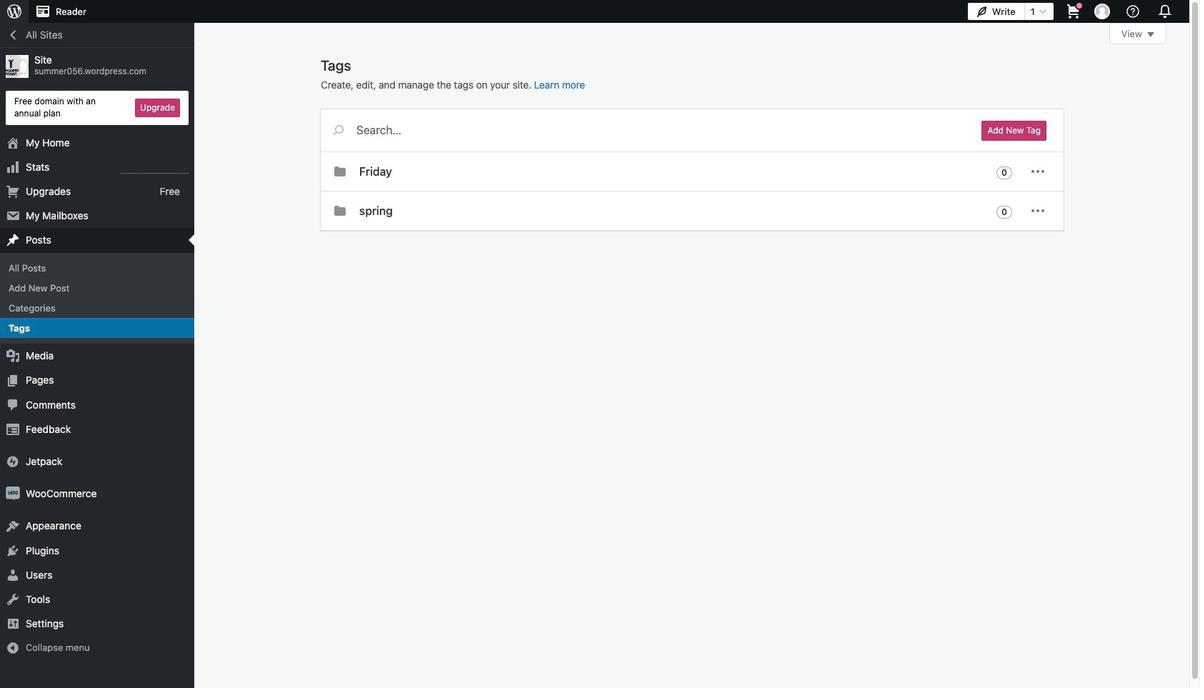 Task type: describe. For each thing, give the bounding box(es) containing it.
2 img image from the top
[[6, 487, 20, 501]]

toggle menu image
[[1030, 163, 1047, 180]]

manage your notifications image
[[1155, 1, 1175, 21]]

friday image
[[332, 163, 349, 180]]



Task type: locate. For each thing, give the bounding box(es) containing it.
help image
[[1125, 3, 1142, 20]]

open search image
[[321, 121, 357, 139]]

1 vertical spatial img image
[[6, 487, 20, 501]]

spring image
[[332, 202, 349, 219]]

1 img image from the top
[[6, 454, 20, 469]]

img image
[[6, 454, 20, 469], [6, 487, 20, 501]]

row
[[321, 152, 1064, 231]]

closed image
[[1147, 32, 1155, 37]]

0 vertical spatial img image
[[6, 454, 20, 469]]

None search field
[[321, 109, 965, 151]]

Search search field
[[357, 109, 965, 151]]

highest hourly views 0 image
[[121, 164, 189, 174]]

main content
[[321, 23, 1167, 231]]

my shopping cart image
[[1065, 3, 1082, 20]]

my profile image
[[1095, 4, 1110, 19]]

manage your sites image
[[6, 3, 23, 20]]

toggle menu image
[[1030, 202, 1047, 219]]



Task type: vqa. For each thing, say whether or not it's contained in the screenshot.
Option inside the Jetpack Stats Main Content
no



